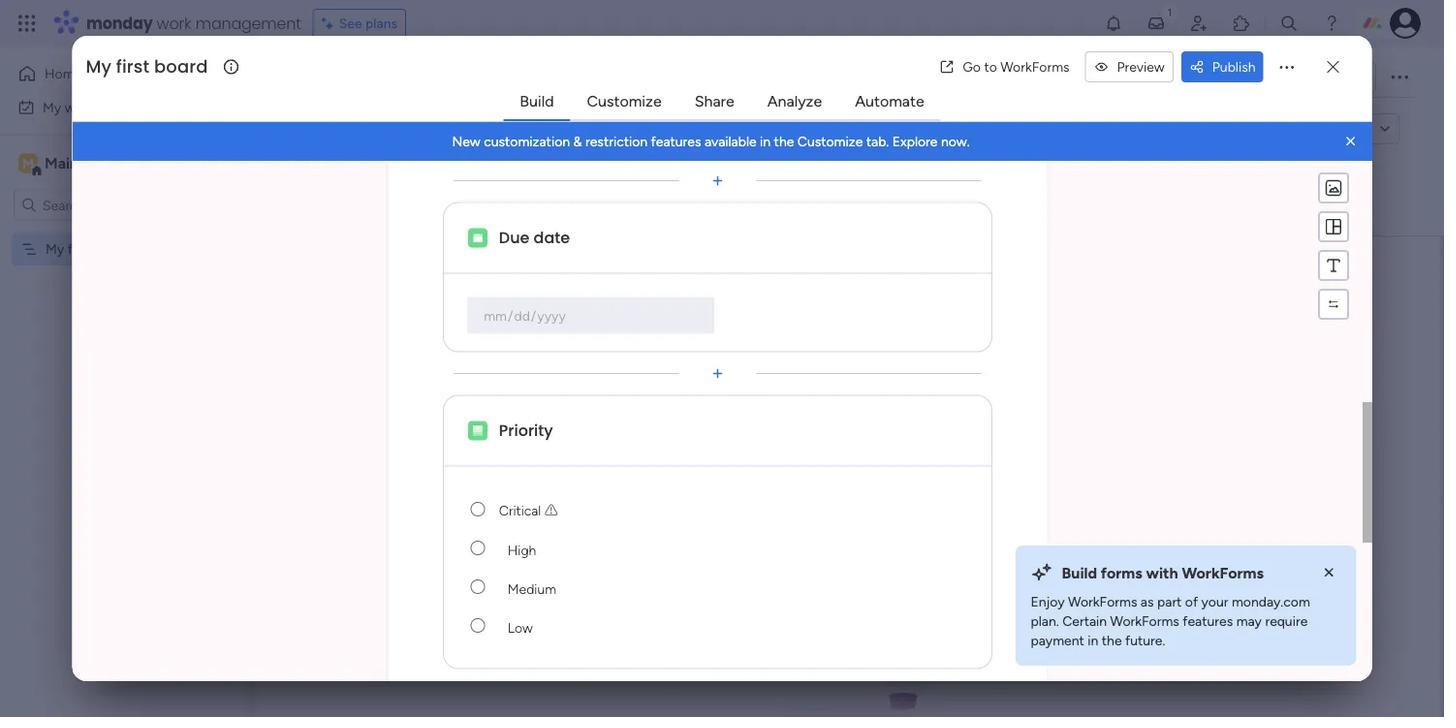 Task type: locate. For each thing, give the bounding box(es) containing it.
workforms
[[1001, 59, 1070, 75], [1183, 564, 1265, 582], [1069, 594, 1138, 610], [1111, 613, 1180, 630]]

1 horizontal spatial work
[[157, 12, 192, 34]]

1 vertical spatial board
[[95, 241, 130, 257]]

1 horizontal spatial close image
[[1342, 132, 1361, 151]]

close image
[[1342, 132, 1361, 151], [1320, 563, 1340, 583]]

0 horizontal spatial by
[[454, 120, 471, 139]]

enjoy
[[1031, 594, 1065, 610]]

work inside "button"
[[65, 99, 94, 115]]

customize left tab.
[[797, 133, 863, 150]]

let's start by building your form
[[671, 396, 1029, 429]]

form inside button
[[852, 472, 886, 490]]

workforms logo image
[[479, 114, 588, 145]]

0 vertical spatial customize
[[587, 92, 662, 110]]

1 vertical spatial build
[[814, 472, 849, 490]]

close image inside banner banner
[[1342, 132, 1361, 151]]

1 horizontal spatial build
[[814, 472, 849, 490]]

0 vertical spatial my
[[86, 54, 112, 79]]

future.
[[1126, 633, 1166, 649]]

1 vertical spatial the
[[1102, 633, 1122, 649]]

0 vertical spatial first
[[116, 54, 150, 79]]

work up the my first board field at the top left of the page
[[157, 12, 192, 34]]

1 image
[[1162, 1, 1179, 23]]

powered by
[[389, 120, 471, 139]]

build inside button
[[814, 472, 849, 490]]

board down monday work management on the top left of page
[[154, 54, 208, 79]]

in
[[760, 133, 771, 150], [1088, 633, 1099, 649]]

1 vertical spatial work
[[65, 99, 94, 115]]

customization tools toolbar
[[1318, 173, 1349, 320]]

build for build forms with workforms
[[1062, 564, 1098, 582]]

drag to reorder the question image
[[708, 209, 727, 228]]

low button
[[496, 607, 968, 645]]

my down search in workspace field
[[46, 241, 64, 257]]

available
[[704, 133, 757, 150]]

your right of
[[1202, 594, 1229, 610]]

customization
[[484, 133, 570, 150]]

work for monday
[[157, 12, 192, 34]]

1 horizontal spatial board
[[154, 54, 208, 79]]

add view image
[[1047, 71, 1055, 85]]

medium
[[508, 581, 556, 598]]

board inside my first board list box
[[95, 241, 130, 257]]

home button
[[12, 58, 208, 89]]

features down of
[[1183, 613, 1234, 630]]

0 horizontal spatial close image
[[1320, 563, 1340, 583]]

my down home
[[43, 99, 61, 115]]

build forms with workforms
[[1062, 564, 1265, 582]]

the inside "enjoy workforms as part of your monday.com plan. certain workforms features may require payment in the future."
[[1102, 633, 1122, 649]]

1 horizontal spatial customize
[[797, 133, 863, 150]]

build for build form
[[814, 472, 849, 490]]

1 vertical spatial my
[[43, 99, 61, 115]]

go
[[963, 59, 981, 75]]

with
[[1147, 564, 1179, 582]]

board down search in workspace field
[[95, 241, 130, 257]]

the
[[774, 133, 794, 150], [1102, 633, 1122, 649]]

0 horizontal spatial in
[[760, 133, 771, 150]]

monday
[[86, 12, 153, 34]]

1 vertical spatial your
[[1202, 594, 1229, 610]]

1 horizontal spatial in
[[1088, 633, 1099, 649]]

main workspace
[[45, 154, 159, 173]]

monday.com
[[1232, 594, 1311, 610]]

1 horizontal spatial by
[[784, 396, 812, 429]]

the down certain
[[1102, 633, 1122, 649]]

1 vertical spatial in
[[1088, 633, 1099, 649]]

component__icon image
[[468, 228, 487, 248], [468, 421, 487, 441]]

of
[[1186, 594, 1199, 610]]

invite / 1 button
[[1281, 62, 1377, 93]]

1 vertical spatial customize
[[797, 133, 863, 150]]

customize inside customize "link"
[[587, 92, 662, 110]]

your right building
[[917, 396, 968, 429]]

workforms inside go to workforms button
[[1001, 59, 1070, 75]]

customize link
[[572, 83, 678, 118]]

My first board field
[[81, 54, 221, 80]]

preview button
[[1086, 51, 1174, 82]]

0 horizontal spatial build
[[520, 92, 554, 110]]

add new question image
[[708, 364, 727, 384], [708, 681, 727, 701]]

/
[[1354, 69, 1359, 86]]

board inside the my first board field
[[154, 54, 208, 79]]

1 vertical spatial my first board
[[46, 241, 130, 257]]

your
[[917, 396, 968, 429], [1202, 594, 1229, 610]]

form button
[[975, 62, 1035, 93]]

1 component__icon image from the top
[[468, 228, 487, 248]]

1 vertical spatial features
[[1183, 613, 1234, 630]]

1 vertical spatial first
[[68, 241, 92, 257]]

my inside field
[[86, 54, 112, 79]]

files gallery
[[888, 69, 960, 86]]

my first board down search in workspace field
[[46, 241, 130, 257]]

1 vertical spatial close image
[[1320, 563, 1340, 583]]

see
[[339, 15, 362, 32]]

tab list
[[504, 82, 941, 121]]

in inside banner banner
[[760, 133, 771, 150]]

first down 'monday'
[[116, 54, 150, 79]]

explore
[[892, 133, 938, 150]]

0 horizontal spatial your
[[917, 396, 968, 429]]

tab list containing build
[[504, 82, 941, 121]]

build down let's start by building your form
[[814, 472, 849, 490]]

start
[[725, 396, 777, 429]]

build left forms
[[1062, 564, 1098, 582]]

analyze link
[[752, 83, 838, 118]]

restriction
[[585, 133, 647, 150]]

add new question image up let's
[[708, 364, 727, 384]]

2 vertical spatial build
[[1062, 564, 1098, 582]]

by
[[454, 120, 471, 139], [784, 396, 812, 429]]

0 vertical spatial component__icon image
[[468, 228, 487, 248]]

None field
[[496, 490, 968, 529]]

my first board
[[86, 54, 208, 79], [46, 241, 130, 257]]

first down search in workspace field
[[68, 241, 92, 257]]

work
[[157, 12, 192, 34], [65, 99, 94, 115]]

0 vertical spatial build
[[520, 92, 554, 110]]

require
[[1266, 613, 1308, 630]]

component__icon image left priority
[[468, 421, 487, 441]]

build up workforms logo on the left top
[[520, 92, 554, 110]]

build inside alert
[[1062, 564, 1098, 582]]

the down the analyze link
[[774, 133, 794, 150]]

low
[[508, 620, 533, 637]]

menu image
[[1324, 217, 1344, 237]]

work down home
[[65, 99, 94, 115]]

enjoy workforms as part of your monday.com plan. certain workforms features may require payment in the future.
[[1031, 594, 1311, 649]]

see plans
[[339, 15, 398, 32]]

features left available
[[651, 133, 701, 150]]

build
[[520, 92, 554, 110], [814, 472, 849, 490], [1062, 564, 1098, 582]]

0 vertical spatial features
[[651, 133, 701, 150]]

1 horizontal spatial first
[[116, 54, 150, 79]]

0 vertical spatial the
[[774, 133, 794, 150]]

form for edit form
[[329, 121, 358, 138]]

0 horizontal spatial customize
[[587, 92, 662, 110]]

build form
[[814, 472, 886, 490]]

0 vertical spatial in
[[760, 133, 771, 150]]

2 component__icon image from the top
[[468, 421, 487, 441]]

monday work management
[[86, 12, 301, 34]]

in right available
[[760, 133, 771, 150]]

1 vertical spatial component__icon image
[[468, 421, 487, 441]]

by right start at the right bottom of the page
[[784, 396, 812, 429]]

edit form button
[[294, 114, 366, 145]]

share
[[695, 92, 735, 110]]

analyze
[[768, 92, 823, 110]]

0 horizontal spatial the
[[774, 133, 794, 150]]

2 horizontal spatial build
[[1062, 564, 1098, 582]]

search everything image
[[1280, 14, 1299, 33]]

1 horizontal spatial features
[[1183, 613, 1234, 630]]

build for build
[[520, 92, 554, 110]]

certain
[[1063, 613, 1107, 630]]

1 horizontal spatial the
[[1102, 633, 1122, 649]]

my
[[86, 54, 112, 79], [43, 99, 61, 115], [46, 241, 64, 257]]

work for my
[[65, 99, 94, 115]]

0 horizontal spatial first
[[68, 241, 92, 257]]

see plans button
[[313, 9, 406, 38]]

1 horizontal spatial your
[[1202, 594, 1229, 610]]

my right home
[[86, 54, 112, 79]]

0 vertical spatial close image
[[1342, 132, 1361, 151]]

customize
[[587, 92, 662, 110], [797, 133, 863, 150]]

the inside banner banner
[[774, 133, 794, 150]]

banner banner
[[72, 122, 1373, 161]]

0 horizontal spatial board
[[95, 241, 130, 257]]

form
[[1311, 121, 1340, 137], [329, 121, 358, 138], [975, 396, 1029, 429], [852, 472, 886, 490]]

files
[[888, 69, 915, 86]]

help image
[[1323, 14, 1342, 33]]

add new question image down low "button"
[[708, 681, 727, 701]]

component__icon image for priority
[[468, 421, 487, 441]]

0 horizontal spatial work
[[65, 99, 94, 115]]

features inside "enjoy workforms as part of your monday.com plan. certain workforms features may require payment in the future."
[[1183, 613, 1234, 630]]

component__icon image for due
[[468, 228, 487, 248]]

publish button
[[1182, 51, 1264, 82]]

workspace image
[[18, 153, 38, 174]]

home
[[45, 65, 82, 82]]

my first board inside list box
[[46, 241, 130, 257]]

0 vertical spatial my first board
[[86, 54, 208, 79]]

0 vertical spatial work
[[157, 12, 192, 34]]

0 vertical spatial by
[[454, 120, 471, 139]]

option
[[0, 232, 247, 236]]

management
[[196, 12, 301, 34]]

board
[[154, 54, 208, 79], [95, 241, 130, 257]]

first
[[116, 54, 150, 79], [68, 241, 92, 257]]

0 vertical spatial add new question image
[[708, 364, 727, 384]]

files gallery button
[[873, 62, 975, 93]]

edit form
[[302, 121, 358, 138]]

your inside "enjoy workforms as part of your monday.com plan. certain workforms features may require payment in the future."
[[1202, 594, 1229, 610]]

component__icon image left due
[[468, 228, 487, 248]]

features
[[651, 133, 701, 150], [1183, 613, 1234, 630]]

0 horizontal spatial features
[[651, 133, 701, 150]]

customize up restriction
[[587, 92, 662, 110]]

medium button
[[496, 568, 968, 607]]

in down certain
[[1088, 633, 1099, 649]]

by right powered at left
[[454, 120, 471, 139]]

my first board down 'monday'
[[86, 54, 208, 79]]

&
[[573, 133, 582, 150]]

2 vertical spatial my
[[46, 241, 64, 257]]

copy form link
[[1275, 121, 1363, 137]]

notifications image
[[1105, 14, 1124, 33]]

0 vertical spatial board
[[154, 54, 208, 79]]

1 vertical spatial add new question image
[[708, 681, 727, 701]]

due
[[499, 227, 530, 249]]



Task type: describe. For each thing, give the bounding box(es) containing it.
gallery
[[918, 69, 960, 86]]

add new question image
[[708, 171, 727, 191]]

plans
[[366, 15, 398, 32]]

1
[[1363, 69, 1368, 86]]

share link
[[679, 83, 750, 118]]

automate
[[855, 92, 925, 110]]

customize inside banner banner
[[797, 133, 863, 150]]

new customization & restriction features available in the customize tab. explore now.
[[452, 133, 970, 150]]

2 add new question image from the top
[[708, 681, 727, 701]]

copy
[[1275, 121, 1307, 137]]

1 vertical spatial by
[[784, 396, 812, 429]]

as
[[1141, 594, 1154, 610]]

build form button
[[799, 461, 901, 500]]

now.
[[941, 133, 970, 150]]

1 add new question image from the top
[[708, 364, 727, 384]]

my inside list box
[[46, 241, 64, 257]]

features inside banner banner
[[651, 133, 701, 150]]

first inside list box
[[68, 241, 92, 257]]

let's
[[671, 396, 718, 429]]

m
[[22, 155, 34, 172]]

my work button
[[12, 92, 208, 123]]

due date
[[499, 227, 570, 249]]

go to workforms button
[[932, 51, 1078, 82]]

workspace
[[82, 154, 159, 173]]

Search in workspace field
[[41, 194, 162, 216]]

invite
[[1317, 69, 1351, 86]]

to
[[985, 59, 998, 75]]

my first board list box
[[0, 229, 247, 528]]

workspace selection element
[[18, 152, 162, 177]]

form for copy form link
[[1311, 121, 1340, 137]]

invite members image
[[1190, 14, 1209, 33]]

form
[[990, 69, 1021, 86]]

inbox image
[[1147, 14, 1167, 33]]

priority button
[[496, 416, 967, 447]]

go to workforms
[[963, 59, 1070, 75]]

priority
[[499, 420, 553, 442]]

apps image
[[1233, 14, 1252, 33]]

high
[[508, 543, 536, 559]]

high button
[[496, 529, 968, 568]]

main
[[45, 154, 79, 173]]

payment
[[1031, 633, 1085, 649]]

copy form link button
[[1239, 114, 1371, 145]]

select product image
[[17, 14, 37, 33]]

build forms with workforms alert
[[1016, 546, 1357, 666]]

background color and image selector image
[[1324, 178, 1344, 198]]

form form
[[72, 0, 1373, 718]]

my first board inside field
[[86, 54, 208, 79]]

automate link
[[840, 83, 940, 118]]

may
[[1237, 613, 1263, 630]]

my work
[[43, 99, 94, 115]]

link
[[1343, 121, 1363, 137]]

more actions image
[[1278, 57, 1297, 77]]

0 vertical spatial your
[[917, 396, 968, 429]]

powered
[[389, 120, 450, 139]]

edit
[[302, 121, 326, 138]]

invite / 1
[[1317, 69, 1368, 86]]

tab.
[[866, 133, 889, 150]]

in inside "enjoy workforms as part of your monday.com plan. certain workforms features may require payment in the future."
[[1088, 633, 1099, 649]]

close image inside build forms with workforms alert
[[1320, 563, 1340, 583]]

publish
[[1213, 59, 1256, 75]]

plan.
[[1031, 613, 1060, 630]]

first inside field
[[116, 54, 150, 79]]

date
[[534, 227, 570, 249]]

form for build form
[[852, 472, 886, 490]]

new
[[452, 133, 480, 150]]

part
[[1158, 594, 1182, 610]]

menu image
[[1324, 256, 1344, 275]]

my inside "button"
[[43, 99, 61, 115]]

john smith image
[[1391, 8, 1422, 39]]

forms
[[1101, 564, 1143, 582]]

building
[[819, 396, 911, 429]]

none field inside form form
[[496, 490, 968, 529]]

build link
[[505, 83, 570, 118]]

preview
[[1118, 59, 1165, 75]]



Task type: vqa. For each thing, say whether or not it's contained in the screenshot.
"No thanks"
no



